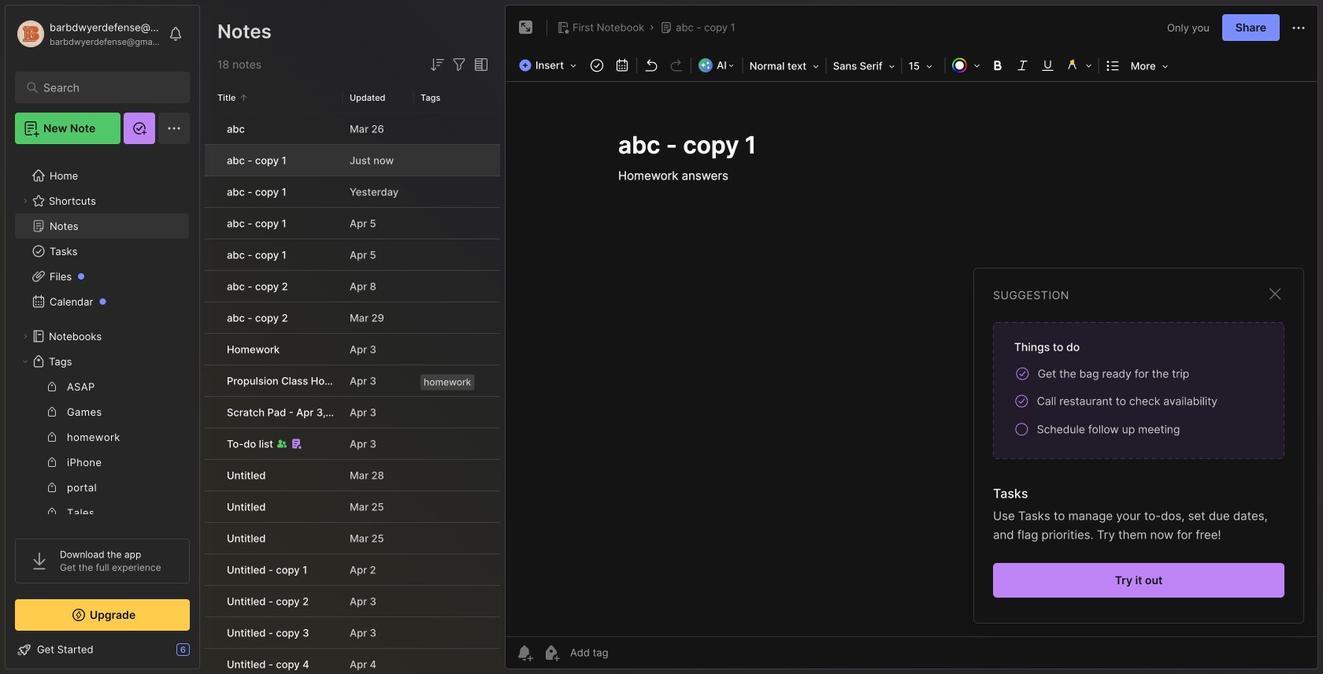 Task type: vqa. For each thing, say whether or not it's contained in the screenshot.
The Task ICON
yes



Task type: describe. For each thing, give the bounding box(es) containing it.
10 cell from the top
[[205, 397, 218, 428]]

add a reminder image
[[515, 644, 534, 663]]

main element
[[0, 0, 205, 675]]

Search text field
[[43, 80, 169, 95]]

6 cell from the top
[[205, 271, 218, 302]]

14 cell from the top
[[205, 523, 218, 554]]

4 cell from the top
[[205, 208, 218, 239]]

16 cell from the top
[[205, 586, 218, 617]]

11 cell from the top
[[205, 429, 218, 459]]

Font family field
[[829, 55, 901, 77]]

note window element
[[505, 5, 1319, 674]]

17 cell from the top
[[205, 618, 218, 649]]

add tag image
[[542, 644, 561, 663]]

Note Editor text field
[[506, 81, 1318, 637]]

bold image
[[987, 54, 1009, 76]]

1 cell from the top
[[205, 113, 218, 144]]

click to collapse image
[[199, 645, 211, 664]]

5 cell from the top
[[205, 240, 218, 270]]

Highlight field
[[1061, 54, 1098, 76]]

9 cell from the top
[[205, 366, 218, 396]]

18 cell from the top
[[205, 649, 218, 675]]

tree inside main element
[[6, 154, 199, 661]]

More actions field
[[1290, 18, 1309, 37]]

undo image
[[641, 54, 663, 76]]

none search field inside main element
[[43, 78, 169, 97]]

7 cell from the top
[[205, 303, 218, 333]]



Task type: locate. For each thing, give the bounding box(es) containing it.
bulleted list image
[[1103, 54, 1125, 76]]

underline image
[[1038, 54, 1060, 76]]

Account field
[[15, 18, 161, 50]]

Sort options field
[[428, 55, 447, 74]]

Heading level field
[[745, 55, 825, 77]]

Add tag field
[[569, 646, 687, 660]]

3 cell from the top
[[205, 177, 218, 207]]

calendar event image
[[612, 54, 634, 76]]

2 cell from the top
[[205, 145, 218, 176]]

15 cell from the top
[[205, 555, 218, 586]]

add filters image
[[450, 55, 469, 74]]

group
[[15, 374, 189, 601]]

italic image
[[1012, 54, 1035, 76]]

Insert field
[[515, 54, 585, 76]]

8 cell from the top
[[205, 334, 218, 365]]

Add filters field
[[450, 55, 469, 74]]

Font color field
[[948, 54, 986, 76]]

Help and Learning task checklist field
[[6, 638, 199, 663]]

expand notebooks image
[[20, 332, 30, 341]]

group inside tree
[[15, 374, 189, 601]]

cell
[[205, 113, 218, 144], [205, 145, 218, 176], [205, 177, 218, 207], [205, 208, 218, 239], [205, 240, 218, 270], [205, 271, 218, 302], [205, 303, 218, 333], [205, 334, 218, 365], [205, 366, 218, 396], [205, 397, 218, 428], [205, 429, 218, 459], [205, 460, 218, 491], [205, 492, 218, 522], [205, 523, 218, 554], [205, 555, 218, 586], [205, 586, 218, 617], [205, 618, 218, 649], [205, 649, 218, 675]]

View options field
[[469, 55, 491, 74]]

more actions image
[[1290, 19, 1309, 37]]

expand tags image
[[20, 357, 30, 366]]

None search field
[[43, 78, 169, 97]]

12 cell from the top
[[205, 460, 218, 491]]

row group
[[205, 113, 500, 675]]

Font size field
[[905, 55, 944, 77]]

task image
[[586, 54, 608, 76]]

13 cell from the top
[[205, 492, 218, 522]]

tree
[[6, 154, 199, 661]]

expand note image
[[517, 18, 536, 37]]

More field
[[1127, 55, 1174, 77]]



